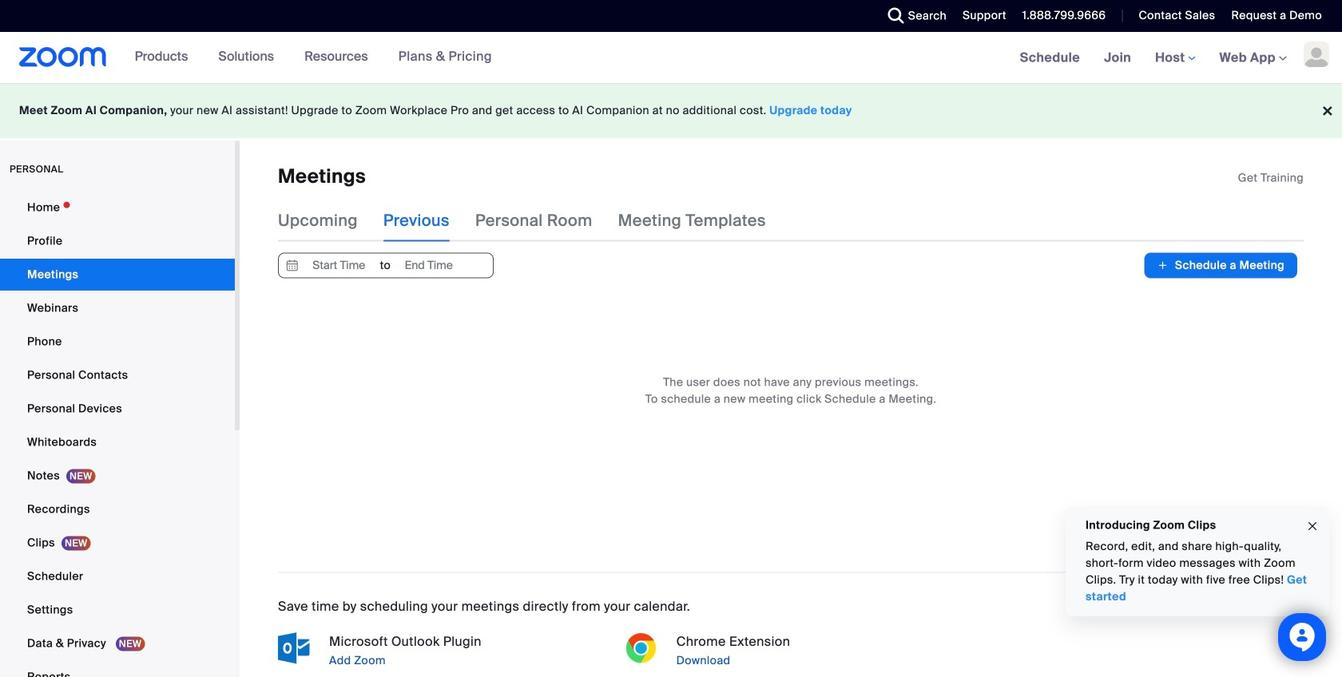 Task type: describe. For each thing, give the bounding box(es) containing it.
personal menu menu
[[0, 192, 235, 678]]

Date Range Picker End field
[[392, 254, 466, 278]]

Date Range Picker Start field
[[302, 254, 376, 278]]

product information navigation
[[123, 32, 504, 83]]

date image
[[283, 254, 302, 278]]



Task type: locate. For each thing, give the bounding box(es) containing it.
footer
[[0, 83, 1343, 138]]

profile picture image
[[1304, 42, 1330, 67]]

zoom logo image
[[19, 47, 107, 67]]

tabs of meeting tab list
[[278, 200, 792, 242]]

close image
[[1307, 518, 1320, 536]]

meetings navigation
[[1008, 32, 1343, 84]]

application
[[1239, 170, 1304, 186]]

add image
[[1158, 258, 1169, 274]]

banner
[[0, 32, 1343, 84]]



Task type: vqa. For each thing, say whether or not it's contained in the screenshot.
the Personal Meeting ID 283 589 0192
no



